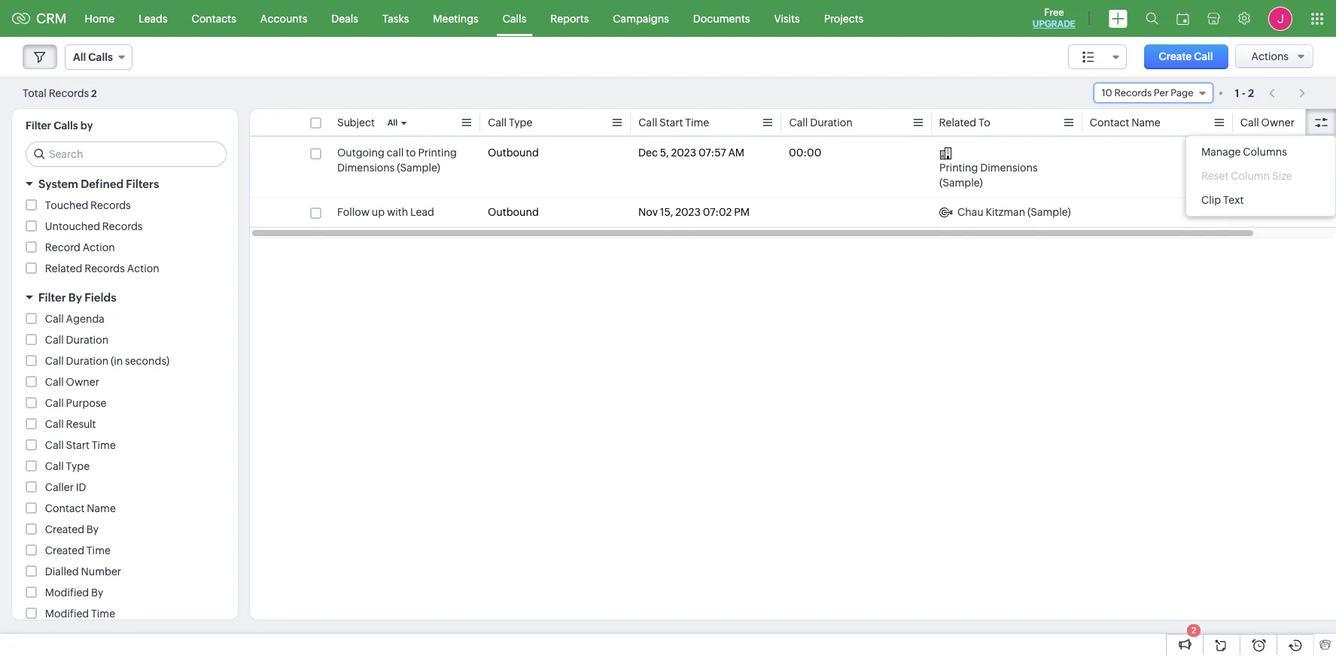 Task type: locate. For each thing, give the bounding box(es) containing it.
1 vertical spatial outbound
[[488, 206, 539, 218]]

by up call agenda
[[68, 291, 82, 304]]

filter inside dropdown button
[[38, 291, 66, 304]]

1 horizontal spatial name
[[1132, 117, 1161, 129]]

call start time down result on the left of the page
[[45, 440, 116, 452]]

0 vertical spatial outbound
[[488, 147, 539, 159]]

crm
[[36, 11, 67, 26]]

outgoing
[[337, 147, 385, 159]]

1 vertical spatial name
[[87, 503, 116, 515]]

1 vertical spatial 2023
[[675, 206, 701, 218]]

caller id
[[45, 482, 86, 494]]

calls inside field
[[88, 51, 113, 63]]

1 horizontal spatial start
[[659, 117, 683, 129]]

filter by fields button
[[12, 285, 238, 311]]

lead
[[410, 206, 434, 218]]

all for all calls
[[73, 51, 86, 63]]

untouched records
[[45, 221, 143, 233]]

type
[[509, 117, 532, 129], [66, 461, 90, 473]]

15,
[[660, 206, 673, 218]]

dimensions up kitzman
[[980, 162, 1038, 174]]

1 vertical spatial owner
[[66, 376, 99, 388]]

search element
[[1137, 0, 1167, 37]]

outgoing call to printing dimensions (sample) link
[[337, 145, 473, 175]]

contact name down the 10
[[1090, 117, 1161, 129]]

All Calls field
[[65, 44, 132, 70]]

contact name down id
[[45, 503, 116, 515]]

2 inside 'total records 2'
[[91, 88, 97, 99]]

contacts link
[[180, 0, 248, 37]]

created up dialled
[[45, 545, 84, 557]]

outbound for follow up with lead
[[488, 206, 539, 218]]

1 vertical spatial call owner
[[45, 376, 99, 388]]

0 vertical spatial call owner
[[1240, 117, 1295, 129]]

printing right to
[[418, 147, 457, 159]]

records up fields
[[84, 263, 125, 275]]

james
[[1240, 147, 1271, 159], [1240, 206, 1271, 218]]

create menu image
[[1109, 9, 1128, 27]]

1 vertical spatial type
[[66, 461, 90, 473]]

owner up 'columns'
[[1261, 117, 1295, 129]]

duration up 00:00
[[810, 117, 852, 129]]

start down result on the left of the page
[[66, 440, 90, 452]]

records inside field
[[1114, 87, 1152, 99]]

dec 5, 2023 07:57 am
[[638, 147, 744, 159]]

dialled
[[45, 566, 79, 578]]

calls left reports
[[503, 12, 526, 24]]

(sample) inside outgoing call to printing dimensions (sample)
[[397, 162, 440, 174]]

start up 5, at top
[[659, 117, 683, 129]]

0 vertical spatial (sample)
[[397, 162, 440, 174]]

2 james peterson from the top
[[1240, 206, 1317, 218]]

call owner up 'columns'
[[1240, 117, 1295, 129]]

1 james peterson from the top
[[1240, 147, 1317, 159]]

1 james from the top
[[1240, 147, 1271, 159]]

1 horizontal spatial call owner
[[1240, 117, 1295, 129]]

duration left (in
[[66, 355, 108, 367]]

printing
[[418, 147, 457, 159], [939, 162, 978, 174]]

1 vertical spatial related
[[45, 263, 82, 275]]

records down touched records
[[102, 221, 143, 233]]

visits
[[774, 12, 800, 24]]

(in
[[111, 355, 123, 367]]

calls down 'home' "link"
[[88, 51, 113, 63]]

2 vertical spatial (sample)
[[1027, 206, 1071, 218]]

1 horizontal spatial call start time
[[638, 117, 709, 129]]

0 vertical spatial call type
[[488, 117, 532, 129]]

defined
[[81, 178, 123, 190]]

filter for filter calls by
[[26, 120, 51, 132]]

0 vertical spatial modified
[[45, 587, 89, 599]]

dimensions
[[337, 162, 395, 174], [980, 162, 1038, 174]]

up
[[372, 206, 385, 218]]

follow up with lead
[[337, 206, 434, 218]]

all up call on the left of the page
[[387, 118, 398, 127]]

filters
[[126, 178, 159, 190]]

1 modified from the top
[[45, 587, 89, 599]]

related records action
[[45, 263, 159, 275]]

0 vertical spatial created
[[45, 524, 84, 536]]

None field
[[1068, 44, 1127, 69]]

created for created by
[[45, 524, 84, 536]]

1 vertical spatial contact name
[[45, 503, 116, 515]]

0 vertical spatial james
[[1240, 147, 1271, 159]]

documents link
[[681, 0, 762, 37]]

call owner up call purpose
[[45, 376, 99, 388]]

james up text
[[1240, 147, 1271, 159]]

printing inside outgoing call to printing dimensions (sample)
[[418, 147, 457, 159]]

modified for modified by
[[45, 587, 89, 599]]

printing down related to
[[939, 162, 978, 174]]

2 horizontal spatial calls
[[503, 12, 526, 24]]

by inside dropdown button
[[68, 291, 82, 304]]

call duration
[[789, 117, 852, 129], [45, 334, 108, 346]]

0 horizontal spatial all
[[73, 51, 86, 63]]

2 outbound from the top
[[488, 206, 539, 218]]

0 horizontal spatial call duration
[[45, 334, 108, 346]]

records down defined
[[90, 199, 131, 212]]

by down number
[[91, 587, 103, 599]]

0 horizontal spatial name
[[87, 503, 116, 515]]

0 horizontal spatial (sample)
[[397, 162, 440, 174]]

seconds)
[[125, 355, 169, 367]]

0 horizontal spatial call owner
[[45, 376, 99, 388]]

touched records
[[45, 199, 131, 212]]

related left to
[[939, 117, 977, 129]]

upgrade
[[1033, 19, 1076, 29]]

all up 'total records 2'
[[73, 51, 86, 63]]

(sample)
[[397, 162, 440, 174], [939, 177, 983, 189], [1027, 206, 1071, 218]]

0 vertical spatial owner
[[1261, 117, 1295, 129]]

manage
[[1201, 146, 1241, 158]]

0 horizontal spatial related
[[45, 263, 82, 275]]

reports link
[[538, 0, 601, 37]]

0 vertical spatial peterson
[[1273, 147, 1317, 159]]

purpose
[[66, 397, 107, 409]]

1 vertical spatial calls
[[88, 51, 113, 63]]

contact name
[[1090, 117, 1161, 129], [45, 503, 116, 515]]

navigation
[[1262, 82, 1313, 104]]

row group
[[250, 138, 1336, 227]]

records right the 10
[[1114, 87, 1152, 99]]

2 created from the top
[[45, 545, 84, 557]]

(sample) right kitzman
[[1027, 206, 1071, 218]]

row group containing outgoing call to printing dimensions (sample)
[[250, 138, 1336, 227]]

1 vertical spatial all
[[387, 118, 398, 127]]

duration down agenda
[[66, 334, 108, 346]]

call duration (in seconds)
[[45, 355, 169, 367]]

1 horizontal spatial call type
[[488, 117, 532, 129]]

name up created by
[[87, 503, 116, 515]]

1 outbound from the top
[[488, 147, 539, 159]]

owner up purpose at the bottom left of page
[[66, 376, 99, 388]]

peterson for printing dimensions (sample)
[[1273, 147, 1317, 159]]

1 vertical spatial peterson
[[1273, 206, 1317, 218]]

call
[[1194, 50, 1213, 62], [488, 117, 507, 129], [638, 117, 657, 129], [789, 117, 808, 129], [1240, 117, 1259, 129], [45, 313, 64, 325], [45, 334, 64, 346], [45, 355, 64, 367], [45, 376, 64, 388], [45, 397, 64, 409], [45, 418, 64, 431], [45, 440, 64, 452], [45, 461, 64, 473]]

james peterson up text
[[1240, 147, 1317, 159]]

1 horizontal spatial type
[[509, 117, 532, 129]]

contact down the 10
[[1090, 117, 1129, 129]]

id
[[76, 482, 86, 494]]

call result
[[45, 418, 96, 431]]

1 horizontal spatial action
[[127, 263, 159, 275]]

peterson right text
[[1273, 206, 1317, 218]]

call inside button
[[1194, 50, 1213, 62]]

2 modified from the top
[[45, 608, 89, 620]]

dimensions down outgoing
[[337, 162, 395, 174]]

modified
[[45, 587, 89, 599], [45, 608, 89, 620]]

0 vertical spatial all
[[73, 51, 86, 63]]

created for created time
[[45, 545, 84, 557]]

fields
[[84, 291, 116, 304]]

subject
[[337, 117, 375, 129]]

free upgrade
[[1033, 7, 1076, 29]]

outbound for outgoing call to printing dimensions (sample)
[[488, 147, 539, 159]]

0 horizontal spatial printing
[[418, 147, 457, 159]]

leads
[[139, 12, 168, 24]]

peterson right manage
[[1273, 147, 1317, 159]]

meetings
[[433, 12, 479, 24]]

time up number
[[86, 545, 111, 557]]

profile element
[[1259, 0, 1301, 37]]

related for related records action
[[45, 263, 82, 275]]

0 horizontal spatial 2
[[91, 88, 97, 99]]

1 vertical spatial (sample)
[[939, 177, 983, 189]]

create menu element
[[1100, 0, 1137, 37]]

2
[[1248, 87, 1254, 99], [91, 88, 97, 99], [1191, 626, 1196, 635]]

printing inside "printing dimensions (sample)"
[[939, 162, 978, 174]]

(sample) up chau
[[939, 177, 983, 189]]

create
[[1159, 50, 1192, 62]]

calls
[[503, 12, 526, 24], [88, 51, 113, 63], [54, 120, 78, 132]]

0 horizontal spatial owner
[[66, 376, 99, 388]]

modified down modified by
[[45, 608, 89, 620]]

columns
[[1243, 146, 1287, 158]]

duration
[[810, 117, 852, 129], [66, 334, 108, 346], [66, 355, 108, 367]]

action up filter by fields dropdown button
[[127, 263, 159, 275]]

10 Records Per Page field
[[1093, 83, 1213, 103]]

0 vertical spatial contact
[[1090, 117, 1129, 129]]

(sample) down to
[[397, 162, 440, 174]]

james for printing dimensions (sample)
[[1240, 147, 1271, 159]]

2023 right 15,
[[675, 206, 701, 218]]

0 horizontal spatial call start time
[[45, 440, 116, 452]]

0 horizontal spatial calls
[[54, 120, 78, 132]]

0 vertical spatial 2023
[[671, 147, 696, 159]]

1 dimensions from the left
[[337, 162, 395, 174]]

call duration up 00:00
[[789, 117, 852, 129]]

filter down total
[[26, 120, 51, 132]]

1 created from the top
[[45, 524, 84, 536]]

2023 right 5, at top
[[671, 147, 696, 159]]

1 vertical spatial call start time
[[45, 440, 116, 452]]

0 vertical spatial by
[[68, 291, 82, 304]]

2 james from the top
[[1240, 206, 1271, 218]]

Search text field
[[26, 142, 226, 166]]

record
[[45, 242, 80, 254]]

tasks
[[382, 12, 409, 24]]

james peterson
[[1240, 147, 1317, 159], [1240, 206, 1317, 218]]

contact down caller id
[[45, 503, 85, 515]]

0 vertical spatial related
[[939, 117, 977, 129]]

by
[[80, 120, 93, 132]]

1 horizontal spatial dimensions
[[980, 162, 1038, 174]]

1 peterson from the top
[[1273, 147, 1317, 159]]

1 vertical spatial james
[[1240, 206, 1271, 218]]

2 vertical spatial by
[[91, 587, 103, 599]]

deals link
[[319, 0, 370, 37]]

2 dimensions from the left
[[980, 162, 1038, 174]]

1 vertical spatial call duration
[[45, 334, 108, 346]]

by for filter
[[68, 291, 82, 304]]

action up related records action
[[83, 242, 115, 254]]

1 vertical spatial printing
[[939, 162, 978, 174]]

1 vertical spatial call type
[[45, 461, 90, 473]]

0 vertical spatial filter
[[26, 120, 51, 132]]

records up filter calls by
[[49, 87, 89, 99]]

1 vertical spatial by
[[86, 524, 99, 536]]

2023 for 07:02
[[675, 206, 701, 218]]

name down 10 records per page
[[1132, 117, 1161, 129]]

1 - 2
[[1235, 87, 1254, 99]]

created up created time
[[45, 524, 84, 536]]

with
[[387, 206, 408, 218]]

(sample) inside "printing dimensions (sample)"
[[939, 177, 983, 189]]

campaigns link
[[601, 0, 681, 37]]

james for chau kitzman (sample)
[[1240, 206, 1271, 218]]

1 horizontal spatial all
[[387, 118, 398, 127]]

1 horizontal spatial calls
[[88, 51, 113, 63]]

1 horizontal spatial 2
[[1191, 626, 1196, 635]]

0 horizontal spatial contact
[[45, 503, 85, 515]]

records for untouched
[[102, 221, 143, 233]]

james right clip
[[1240, 206, 1271, 218]]

0 vertical spatial contact name
[[1090, 117, 1161, 129]]

1 vertical spatial contact
[[45, 503, 85, 515]]

call start time
[[638, 117, 709, 129], [45, 440, 116, 452]]

action
[[83, 242, 115, 254], [127, 263, 159, 275]]

printing dimensions (sample)
[[939, 162, 1038, 189]]

accounts
[[260, 12, 307, 24]]

james peterson down 'columns'
[[1240, 206, 1317, 218]]

start
[[659, 117, 683, 129], [66, 440, 90, 452]]

0 vertical spatial printing
[[418, 147, 457, 159]]

filter up call agenda
[[38, 291, 66, 304]]

call owner
[[1240, 117, 1295, 129], [45, 376, 99, 388]]

home link
[[73, 0, 127, 37]]

by up created time
[[86, 524, 99, 536]]

1 vertical spatial modified
[[45, 608, 89, 620]]

0 horizontal spatial action
[[83, 242, 115, 254]]

outbound
[[488, 147, 539, 159], [488, 206, 539, 218]]

1 horizontal spatial contact name
[[1090, 117, 1161, 129]]

result
[[66, 418, 96, 431]]

records for 10
[[1114, 87, 1152, 99]]

call start time up 5, at top
[[638, 117, 709, 129]]

james peterson for chau kitzman (sample)
[[1240, 206, 1317, 218]]

1 vertical spatial filter
[[38, 291, 66, 304]]

0 vertical spatial james peterson
[[1240, 147, 1317, 159]]

to
[[979, 117, 991, 129]]

contacts
[[192, 12, 236, 24]]

1 vertical spatial created
[[45, 545, 84, 557]]

1 horizontal spatial (sample)
[[939, 177, 983, 189]]

time up dec 5, 2023 07:57 am
[[685, 117, 709, 129]]

2 peterson from the top
[[1273, 206, 1317, 218]]

0 vertical spatial duration
[[810, 117, 852, 129]]

2 horizontal spatial (sample)
[[1027, 206, 1071, 218]]

records
[[49, 87, 89, 99], [1114, 87, 1152, 99], [90, 199, 131, 212], [102, 221, 143, 233], [84, 263, 125, 275]]

2023
[[671, 147, 696, 159], [675, 206, 701, 218]]

time
[[685, 117, 709, 129], [92, 440, 116, 452], [86, 545, 111, 557], [91, 608, 115, 620]]

related down record
[[45, 263, 82, 275]]

0 horizontal spatial dimensions
[[337, 162, 395, 174]]

1 horizontal spatial related
[[939, 117, 977, 129]]

2 vertical spatial calls
[[54, 120, 78, 132]]

2 for total records 2
[[91, 88, 97, 99]]

1 vertical spatial james peterson
[[1240, 206, 1317, 218]]

1 horizontal spatial printing
[[939, 162, 978, 174]]

1 vertical spatial start
[[66, 440, 90, 452]]

related
[[939, 117, 977, 129], [45, 263, 82, 275]]

meetings link
[[421, 0, 491, 37]]

calls left by
[[54, 120, 78, 132]]

profile image
[[1268, 6, 1292, 30]]

all inside field
[[73, 51, 86, 63]]

2 horizontal spatial 2
[[1248, 87, 1254, 99]]

1 horizontal spatial call duration
[[789, 117, 852, 129]]

modified down dialled
[[45, 587, 89, 599]]

call duration down call agenda
[[45, 334, 108, 346]]

0 vertical spatial calls
[[503, 12, 526, 24]]

system defined filters
[[38, 178, 159, 190]]



Task type: vqa. For each thing, say whether or not it's contained in the screenshot.
Start
yes



Task type: describe. For each thing, give the bounding box(es) containing it.
by for created
[[86, 524, 99, 536]]

-
[[1242, 87, 1246, 99]]

dialled number
[[45, 566, 121, 578]]

james peterson for printing dimensions (sample)
[[1240, 147, 1317, 159]]

1 vertical spatial duration
[[66, 334, 108, 346]]

size image
[[1082, 50, 1094, 64]]

calls for all calls
[[88, 51, 113, 63]]

chau
[[957, 206, 984, 218]]

dec
[[638, 147, 658, 159]]

reports
[[550, 12, 589, 24]]

touched
[[45, 199, 88, 212]]

text
[[1223, 194, 1244, 206]]

all for all
[[387, 118, 398, 127]]

nov 15, 2023 07:02 pm
[[638, 206, 750, 218]]

(sample) for dec 5, 2023 07:57 am
[[939, 177, 983, 189]]

campaigns
[[613, 12, 669, 24]]

filter by fields
[[38, 291, 116, 304]]

calendar image
[[1176, 12, 1189, 24]]

dimensions inside outgoing call to printing dimensions (sample)
[[337, 162, 395, 174]]

0 vertical spatial action
[[83, 242, 115, 254]]

1 horizontal spatial contact
[[1090, 117, 1129, 129]]

accounts link
[[248, 0, 319, 37]]

10 records per page
[[1102, 87, 1193, 99]]

filter calls by
[[26, 120, 93, 132]]

free
[[1044, 7, 1064, 18]]

related for related to
[[939, 117, 977, 129]]

chau kitzman (sample) link
[[939, 205, 1071, 220]]

0 horizontal spatial start
[[66, 440, 90, 452]]

nov
[[638, 206, 658, 218]]

caller
[[45, 482, 74, 494]]

calls for filter calls by
[[54, 120, 78, 132]]

actions
[[1251, 50, 1289, 62]]

projects link
[[812, 0, 876, 37]]

pm
[[734, 206, 750, 218]]

untouched
[[45, 221, 100, 233]]

number
[[81, 566, 121, 578]]

leads link
[[127, 0, 180, 37]]

00:00
[[789, 147, 821, 159]]

0 vertical spatial name
[[1132, 117, 1161, 129]]

deals
[[331, 12, 358, 24]]

crm link
[[12, 11, 67, 26]]

follow
[[337, 206, 370, 218]]

0 vertical spatial type
[[509, 117, 532, 129]]

search image
[[1146, 12, 1158, 25]]

create call
[[1159, 50, 1213, 62]]

visits link
[[762, 0, 812, 37]]

system
[[38, 178, 78, 190]]

record action
[[45, 242, 115, 254]]

total records 2
[[23, 87, 97, 99]]

am
[[728, 147, 744, 159]]

modified time
[[45, 608, 115, 620]]

0 vertical spatial start
[[659, 117, 683, 129]]

clip
[[1201, 194, 1221, 206]]

07:02
[[703, 206, 732, 218]]

10
[[1102, 87, 1112, 99]]

per
[[1154, 87, 1169, 99]]

home
[[85, 12, 115, 24]]

1 vertical spatial action
[[127, 263, 159, 275]]

1 horizontal spatial owner
[[1261, 117, 1295, 129]]

call agenda
[[45, 313, 104, 325]]

0 horizontal spatial contact name
[[45, 503, 116, 515]]

tasks link
[[370, 0, 421, 37]]

time down result on the left of the page
[[92, 440, 116, 452]]

2 for 1 - 2
[[1248, 87, 1254, 99]]

total
[[23, 87, 47, 99]]

call
[[387, 147, 404, 159]]

created time
[[45, 545, 111, 557]]

0 vertical spatial call start time
[[638, 117, 709, 129]]

to
[[406, 147, 416, 159]]

clip text
[[1201, 194, 1244, 206]]

records for touched
[[90, 199, 131, 212]]

by for modified
[[91, 587, 103, 599]]

filter for filter by fields
[[38, 291, 66, 304]]

calls link
[[491, 0, 538, 37]]

calls inside "link"
[[503, 12, 526, 24]]

2 vertical spatial duration
[[66, 355, 108, 367]]

kitzman
[[986, 206, 1025, 218]]

(sample) for nov 15, 2023 07:02 pm
[[1027, 206, 1071, 218]]

records for related
[[84, 263, 125, 275]]

outgoing call to printing dimensions (sample)
[[337, 147, 457, 174]]

create call button
[[1144, 44, 1228, 69]]

related to
[[939, 117, 991, 129]]

5,
[[660, 147, 669, 159]]

all calls
[[73, 51, 113, 63]]

printing dimensions (sample) link
[[939, 145, 1075, 190]]

documents
[[693, 12, 750, 24]]

2023 for 07:57
[[671, 147, 696, 159]]

0 vertical spatial call duration
[[789, 117, 852, 129]]

0 horizontal spatial type
[[66, 461, 90, 473]]

modified by
[[45, 587, 103, 599]]

system defined filters button
[[12, 171, 238, 197]]

0 horizontal spatial call type
[[45, 461, 90, 473]]

time down modified by
[[91, 608, 115, 620]]

records for total
[[49, 87, 89, 99]]

projects
[[824, 12, 864, 24]]

created by
[[45, 524, 99, 536]]

dimensions inside "printing dimensions (sample)"
[[980, 162, 1038, 174]]

peterson for chau kitzman (sample)
[[1273, 206, 1317, 218]]

manage columns
[[1201, 146, 1287, 158]]

modified for modified time
[[45, 608, 89, 620]]



